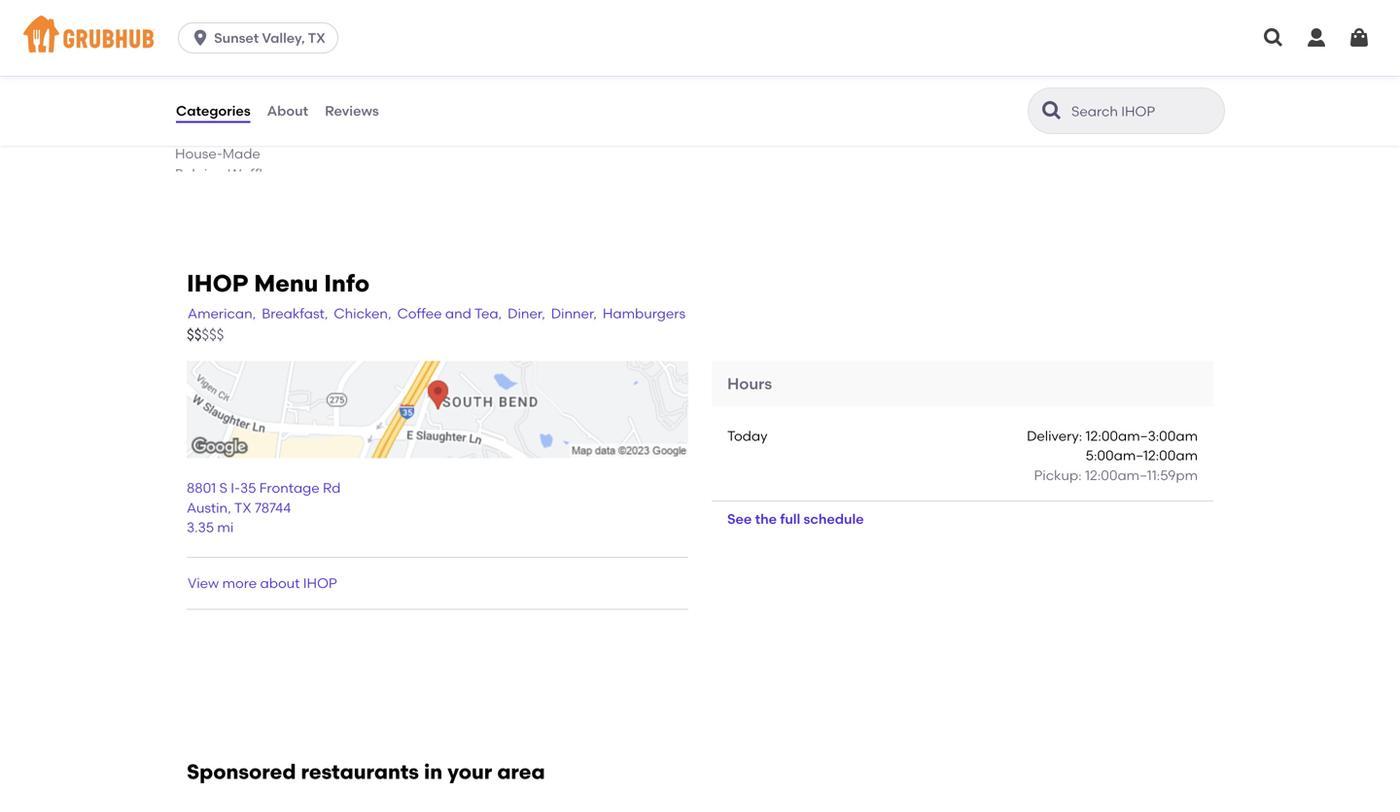 Task type: locate. For each thing, give the bounding box(es) containing it.
pickup:
[[1034, 467, 1082, 484]]

available
[[809, 127, 870, 143]]

0 vertical spatial &
[[219, 0, 229, 1]]

about
[[267, 102, 308, 119]]

0 horizontal spatial ihop
[[187, 269, 248, 298]]

for down "sodas,"
[[873, 107, 891, 124]]

30oz.
[[956, 48, 991, 64]]

tx right valley,
[[308, 30, 326, 46]]

chicken, button
[[333, 303, 393, 325]]

& up "crepes"
[[219, 0, 229, 1]]

american,
[[188, 306, 256, 322]]

dinner, button
[[550, 303, 598, 325]]

today
[[728, 428, 768, 444]]

area
[[497, 760, 545, 785]]

toast
[[223, 106, 259, 122]]

2 horizontal spatial ihop
[[895, 107, 929, 124]]

breakfast,
[[262, 306, 328, 322]]

'n
[[214, 85, 227, 102], [932, 107, 946, 124]]

american, breakfast, chicken, coffee and tea, diner, dinner, hamburgers
[[188, 306, 686, 322]]

schedule
[[804, 511, 864, 528]]

1 vertical spatial &
[[229, 45, 239, 62]]

restaurants
[[301, 760, 419, 785]]

ihop inside choice of 4 refreshing 30oz. beverages.  choose from fountain drink sodas, lemonade or iced tea. available for ihop 'n go only. not available for dine-in.
[[895, 107, 929, 124]]

diner,
[[508, 306, 545, 322]]

12:00am–3:00am
[[1086, 428, 1198, 444]]

&
[[219, 0, 229, 1], [229, 45, 239, 62]]

1 horizontal spatial svg image
[[1263, 26, 1286, 50]]

1 for from the top
[[873, 107, 891, 124]]

$$
[[187, 326, 202, 344]]

reviews
[[325, 102, 379, 119]]

the
[[755, 511, 777, 528]]

categories button
[[175, 76, 252, 146]]

$$$$$
[[187, 326, 224, 344]]

'n inside thick 'n fluffy french toast
[[214, 85, 227, 102]]

Search IHOP search field
[[1070, 102, 1219, 121]]

1 vertical spatial for
[[873, 127, 891, 143]]

see the full schedule button
[[712, 502, 880, 537]]

refreshing
[[887, 48, 953, 64]]

from
[[940, 68, 970, 84]]

fountain
[[974, 68, 1032, 84]]

sweet & savory crepes
[[175, 0, 277, 22]]

1 horizontal spatial 'n
[[932, 107, 946, 124]]

tea.
[[1018, 87, 1045, 104]]

svg image
[[1263, 26, 1286, 50], [1305, 26, 1329, 50], [191, 28, 210, 48]]

choice
[[809, 48, 857, 64]]

coffee
[[397, 306, 442, 322]]

svg image inside sunset valley, tx button
[[191, 28, 210, 48]]

78744
[[255, 500, 291, 516]]

savory
[[232, 0, 277, 1]]

ihop up 'dine-'
[[895, 107, 929, 124]]

'n up 'categories'
[[214, 85, 227, 102]]

sunset
[[214, 30, 259, 46]]

austin
[[187, 500, 228, 516]]

view
[[188, 576, 219, 592]]

sweet
[[175, 0, 215, 1]]

0 vertical spatial tx
[[308, 30, 326, 46]]

breakfast beverage bundle image
[[636, 7, 782, 134]]

0 horizontal spatial tx
[[234, 500, 252, 516]]

1 horizontal spatial tx
[[308, 30, 326, 46]]

0 horizontal spatial 'n
[[214, 85, 227, 102]]

and
[[445, 306, 472, 322]]

tx right ,
[[234, 500, 252, 516]]

1 vertical spatial tx
[[234, 500, 252, 516]]

& inside sweet & savory crepes
[[219, 0, 229, 1]]

'n inside choice of 4 refreshing 30oz. beverages.  choose from fountain drink sodas, lemonade or iced tea. available for ihop 'n go only. not available for dine-in.
[[932, 107, 946, 124]]

not
[[1008, 107, 1032, 124]]

0 vertical spatial 'n
[[214, 85, 227, 102]]

of
[[860, 48, 873, 64]]

1 vertical spatial ihop
[[187, 269, 248, 298]]

0 horizontal spatial svg image
[[191, 28, 210, 48]]

1 horizontal spatial ihop
[[303, 576, 337, 592]]

fluffy
[[231, 85, 266, 102]]

for
[[873, 107, 891, 124], [873, 127, 891, 143]]

ihop
[[895, 107, 929, 124], [187, 269, 248, 298], [303, 576, 337, 592]]

ihop right about
[[303, 576, 337, 592]]

valley,
[[262, 30, 305, 46]]

coffee and tea, button
[[396, 303, 503, 325]]

pickup: 12:00am–11:59pm
[[1034, 467, 1198, 484]]

svg image
[[1348, 26, 1372, 50]]

about button
[[266, 76, 309, 146]]

see
[[728, 511, 752, 528]]

thick 'n fluffy french toast
[[175, 85, 266, 122]]

about
[[260, 576, 300, 592]]

for left 'dine-'
[[873, 127, 891, 143]]

tx inside 8801 s i-35 frontage rd austin , tx 78744 3.35 mi
[[234, 500, 252, 516]]

'n up in.
[[932, 107, 946, 124]]

hamburgers
[[603, 306, 686, 322]]

& left the bowls
[[229, 45, 239, 62]]

search icon image
[[1041, 99, 1064, 123]]

thick
[[175, 85, 210, 102]]

2 vertical spatial ihop
[[303, 576, 337, 592]]

sodas,
[[846, 87, 891, 104]]

ihop up the american,
[[187, 269, 248, 298]]

go
[[949, 107, 972, 124]]

drink
[[809, 87, 843, 104]]

iced
[[986, 87, 1015, 104]]

4
[[876, 48, 884, 64]]

sunset valley, tx button
[[178, 22, 346, 53]]

1 vertical spatial 'n
[[932, 107, 946, 124]]

3.35
[[187, 520, 214, 536]]

0 vertical spatial ihop
[[895, 107, 929, 124]]

0 vertical spatial for
[[873, 107, 891, 124]]

in
[[424, 760, 443, 785]]

2 for from the top
[[873, 127, 891, 143]]

& for sweet
[[219, 0, 229, 1]]



Task type: vqa. For each thing, say whether or not it's contained in the screenshot.
Payments link
no



Task type: describe. For each thing, give the bounding box(es) containing it.
made
[[223, 145, 261, 162]]

choose
[[886, 68, 936, 84]]

delivery:
[[1027, 428, 1083, 444]]

categories
[[176, 102, 251, 119]]

i-
[[231, 480, 240, 497]]

view more about ihop
[[188, 576, 337, 592]]

info
[[324, 269, 370, 298]]

,
[[228, 500, 231, 516]]

lunch/dinner beverage bundle image
[[1072, 7, 1218, 134]]

sponsored
[[187, 760, 296, 785]]

bowls
[[242, 45, 280, 62]]

dinner,
[[551, 306, 597, 322]]

sponsored restaurants in your area
[[187, 760, 545, 785]]

tea,
[[475, 306, 502, 322]]

12:00am–11:59pm
[[1085, 467, 1198, 484]]

ihop menu info
[[187, 269, 370, 298]]

see the full schedule
[[728, 511, 864, 528]]

rd
[[323, 480, 341, 497]]

belgian
[[175, 166, 225, 182]]

lemonade
[[894, 87, 966, 104]]

waffles
[[228, 166, 277, 182]]

french
[[175, 106, 220, 122]]

beverages.
[[809, 68, 882, 84]]

frontage
[[259, 480, 320, 497]]

mi
[[217, 520, 234, 536]]

chicken,
[[334, 306, 392, 322]]

8801 s i-35 frontage rd austin , tx 78744 3.35 mi
[[187, 480, 341, 536]]

burritos
[[175, 45, 225, 62]]

sunset valley, tx
[[214, 30, 326, 46]]

choice of 4 refreshing 30oz. beverages.  choose from fountain drink sodas, lemonade or iced tea. available for ihop 'n go only. not available for dine-in. button
[[798, 7, 1218, 143]]

house-made belgian waffles
[[175, 145, 277, 182]]

more
[[222, 576, 257, 592]]

breakfast, button
[[261, 303, 329, 325]]

5:00am–12:00am
[[1086, 447, 1198, 464]]

crepes
[[175, 5, 223, 22]]

choice of 4 refreshing 30oz. beverages.  choose from fountain drink sodas, lemonade or iced tea. available for ihop 'n go only. not available for dine-in.
[[809, 48, 1045, 143]]

full
[[780, 511, 801, 528]]

& for burritos
[[229, 45, 239, 62]]

hamburgers button
[[602, 303, 687, 325]]

or
[[969, 87, 982, 104]]

dine-
[[894, 127, 929, 143]]

house-
[[175, 145, 223, 162]]

only.
[[975, 107, 1005, 124]]

main navigation navigation
[[0, 0, 1401, 76]]

available
[[809, 107, 870, 124]]

s
[[219, 480, 228, 497]]

burritos & bowls
[[175, 45, 280, 62]]

35
[[240, 480, 256, 497]]

menu
[[254, 269, 318, 298]]

diner, button
[[507, 303, 546, 325]]

in.
[[929, 127, 944, 143]]

tx inside sunset valley, tx button
[[308, 30, 326, 46]]

your
[[448, 760, 492, 785]]

hours
[[728, 375, 772, 394]]

2 horizontal spatial svg image
[[1305, 26, 1329, 50]]

delivery: 12:00am–3:00am 5:00am–12:00am
[[1027, 428, 1198, 464]]

reviews button
[[324, 76, 380, 146]]

8801
[[187, 480, 216, 497]]



